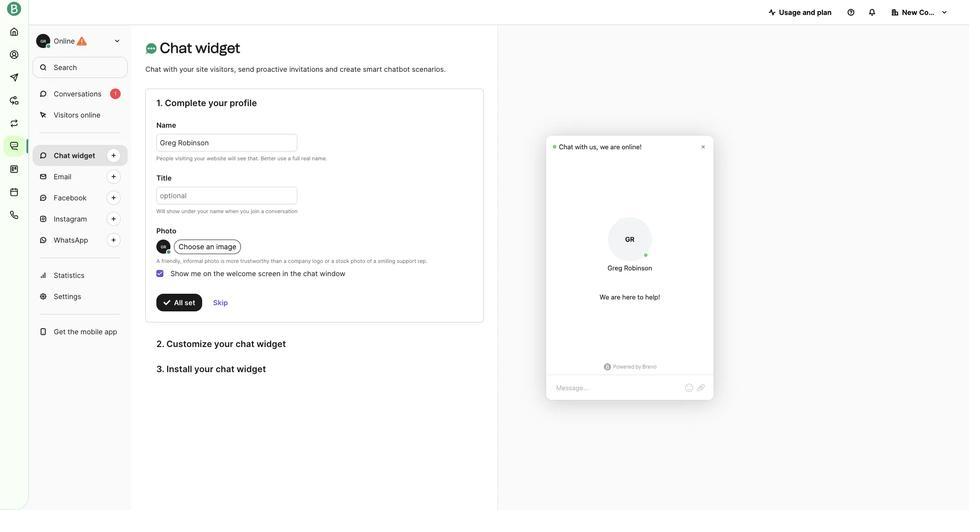 Task type: locate. For each thing, give the bounding box(es) containing it.
0 horizontal spatial photo
[[205, 258, 219, 264]]

when
[[225, 208, 239, 215]]

see
[[237, 155, 246, 162]]

window
[[320, 269, 346, 278]]

0 vertical spatial chat
[[303, 269, 318, 278]]

the right get
[[68, 327, 79, 336]]

1 horizontal spatial photo
[[351, 258, 366, 264]]

name.
[[312, 155, 327, 162]]

chatbot
[[384, 65, 410, 74]]

and inside button
[[803, 8, 816, 17]]

the right on
[[214, 269, 224, 278]]

your for with
[[179, 65, 194, 74]]

0 horizontal spatial the
[[68, 327, 79, 336]]

new company
[[903, 8, 952, 17]]

choose an image button
[[174, 240, 241, 254]]

under
[[181, 208, 196, 215]]

trustworthy
[[240, 258, 270, 264]]

profile
[[230, 98, 257, 108]]

1 horizontal spatial gr
[[161, 245, 166, 249]]

visitors online link
[[33, 104, 128, 126]]

gr up the friendly,
[[161, 245, 166, 249]]

chat up the with
[[160, 40, 192, 56]]

widget
[[195, 40, 240, 56], [72, 151, 95, 160], [257, 339, 286, 349], [237, 364, 266, 375]]

search link
[[33, 57, 128, 78]]

1 vertical spatial gr
[[161, 245, 166, 249]]

3. install your chat widget
[[156, 364, 266, 375]]

1.
[[156, 98, 163, 108]]

a right of
[[374, 258, 377, 264]]

1 vertical spatial chat
[[236, 339, 255, 349]]

show
[[171, 269, 189, 278]]

chat up 3. install your chat widget at the bottom left of page
[[236, 339, 255, 349]]

your for customize
[[214, 339, 233, 349]]

a right join
[[261, 208, 264, 215]]

and left plan
[[803, 8, 816, 17]]

0 vertical spatial chat widget
[[160, 40, 240, 56]]

rep.
[[418, 258, 428, 264]]

new company button
[[885, 4, 956, 21]]

all
[[174, 298, 183, 307]]

use
[[278, 155, 287, 162]]

0 vertical spatial and
[[803, 8, 816, 17]]

gr
[[40, 39, 46, 43], [161, 245, 166, 249]]

people visiting your website will see that. better use a full real name.
[[156, 155, 327, 162]]

choose
[[179, 242, 204, 251]]

1 horizontal spatial and
[[803, 8, 816, 17]]

chat down 2. customize your chat widget
[[216, 364, 235, 375]]

0 horizontal spatial chat
[[216, 364, 235, 375]]

photo left of
[[351, 258, 366, 264]]

2 vertical spatial chat
[[216, 364, 235, 375]]

settings
[[54, 292, 81, 301]]

new
[[903, 8, 918, 17]]

your right the install
[[194, 364, 214, 375]]

and
[[803, 8, 816, 17], [325, 65, 338, 74]]

photo left is
[[205, 258, 219, 264]]

an
[[206, 242, 214, 251]]

your up 3. install your chat widget at the bottom left of page
[[214, 339, 233, 349]]

1 horizontal spatial chat
[[236, 339, 255, 349]]

choose an image
[[179, 242, 237, 251]]

the right in
[[290, 269, 301, 278]]

email link
[[33, 166, 128, 187]]

or
[[325, 258, 330, 264]]

0 vertical spatial gr
[[40, 39, 46, 43]]

conversation
[[266, 208, 298, 215]]

gr left 'online'
[[40, 39, 46, 43]]

whatsapp
[[54, 236, 88, 245]]

your
[[179, 65, 194, 74], [208, 98, 228, 108], [194, 155, 205, 162], [197, 208, 209, 215], [214, 339, 233, 349], [194, 364, 214, 375]]

chat widget link
[[33, 145, 128, 166]]

1 vertical spatial and
[[325, 65, 338, 74]]

proactive
[[256, 65, 287, 74]]

and left create
[[325, 65, 338, 74]]

facebook link
[[33, 187, 128, 208]]

usage and plan button
[[762, 4, 839, 21]]

show
[[167, 208, 180, 215]]

whatsapp link
[[33, 230, 128, 251]]

a
[[288, 155, 291, 162], [261, 208, 264, 215], [284, 258, 287, 264], [331, 258, 334, 264], [374, 258, 377, 264]]

Name text field
[[156, 134, 298, 152]]

2.
[[156, 339, 164, 349]]

your right visiting
[[194, 155, 205, 162]]

people
[[156, 155, 174, 162]]

your left site
[[179, 65, 194, 74]]

chat down logo at the left bottom of page
[[303, 269, 318, 278]]

real
[[301, 155, 311, 162]]

chat up email
[[54, 151, 70, 160]]

chat widget up the email link
[[54, 151, 95, 160]]

get the mobile app
[[54, 327, 117, 336]]

search
[[54, 63, 77, 72]]

chat widget
[[160, 40, 240, 56], [54, 151, 95, 160]]

a left the full
[[288, 155, 291, 162]]

0 horizontal spatial and
[[325, 65, 338, 74]]

title
[[156, 174, 172, 182]]

more
[[226, 258, 239, 264]]

chat for 2. customize your chat widget
[[236, 339, 255, 349]]

widget image
[[145, 43, 157, 54]]

chat left the with
[[145, 65, 161, 74]]

conversations
[[54, 89, 102, 98]]

1 vertical spatial chat widget
[[54, 151, 95, 160]]

photo
[[205, 258, 219, 264], [351, 258, 366, 264]]

chat
[[160, 40, 192, 56], [145, 65, 161, 74], [54, 151, 70, 160]]

show me on the welcome screen in the chat window
[[171, 269, 346, 278]]

chat widget up site
[[160, 40, 240, 56]]

your left profile
[[208, 98, 228, 108]]

Title text field
[[156, 187, 298, 205]]

install
[[167, 364, 192, 375]]

chat
[[303, 269, 318, 278], [236, 339, 255, 349], [216, 364, 235, 375]]

usage and plan
[[780, 8, 832, 17]]

2 horizontal spatial the
[[290, 269, 301, 278]]



Task type: describe. For each thing, give the bounding box(es) containing it.
welcome
[[226, 269, 256, 278]]

2. customize your chat widget
[[156, 339, 286, 349]]

all set
[[174, 298, 195, 307]]

better
[[261, 155, 276, 162]]

your left 'name'
[[197, 208, 209, 215]]

2 vertical spatial chat
[[54, 151, 70, 160]]

company
[[920, 8, 952, 17]]

that.
[[248, 155, 259, 162]]

skip
[[213, 298, 228, 307]]

0 horizontal spatial gr
[[40, 39, 46, 43]]

1 photo from the left
[[205, 258, 219, 264]]

plan
[[818, 8, 832, 17]]

get
[[54, 327, 66, 336]]

in
[[283, 269, 288, 278]]

support
[[397, 258, 417, 264]]

logo
[[313, 258, 323, 264]]

a right than
[[284, 258, 287, 264]]

instagram link
[[33, 208, 128, 230]]

company
[[288, 258, 311, 264]]

friendly,
[[162, 258, 182, 264]]

smiling
[[378, 258, 396, 264]]

1 horizontal spatial chat widget
[[160, 40, 240, 56]]

your for complete
[[208, 98, 228, 108]]

visitors
[[54, 111, 79, 119]]

stock
[[336, 258, 350, 264]]

is
[[221, 258, 225, 264]]

join
[[251, 208, 260, 215]]

than
[[271, 258, 282, 264]]

2 photo from the left
[[351, 258, 366, 264]]

smart
[[363, 65, 382, 74]]

customize
[[166, 339, 212, 349]]

create
[[340, 65, 361, 74]]

of
[[367, 258, 372, 264]]

website
[[207, 155, 226, 162]]

a friendly, informal photo is more trustworthy than a company logo or a stock photo of a smiling support rep.
[[156, 258, 428, 264]]

instagram
[[54, 215, 87, 223]]

visitors,
[[210, 65, 236, 74]]

me
[[191, 269, 201, 278]]

invitations
[[289, 65, 323, 74]]

you
[[240, 208, 249, 215]]

0 vertical spatial chat
[[160, 40, 192, 56]]

1 vertical spatial chat
[[145, 65, 161, 74]]

screen
[[258, 269, 281, 278]]

app
[[105, 327, 117, 336]]

visitors online
[[54, 111, 101, 119]]

skip button
[[206, 294, 235, 312]]

chat with your site visitors, send proactive invitations and create smart chatbot scenarios.
[[145, 65, 446, 74]]

online
[[54, 37, 75, 45]]

send
[[238, 65, 254, 74]]

full
[[293, 155, 300, 162]]

your for install
[[194, 364, 214, 375]]

name
[[210, 208, 224, 215]]

mobile
[[81, 327, 103, 336]]

will
[[228, 155, 236, 162]]

all set button
[[156, 294, 202, 312]]

complete
[[165, 98, 206, 108]]

2 horizontal spatial chat
[[303, 269, 318, 278]]

facebook
[[54, 193, 87, 202]]

will show under your name when you join a conversation
[[156, 208, 298, 215]]

a right or
[[331, 258, 334, 264]]

with
[[163, 65, 177, 74]]

photo
[[156, 227, 177, 235]]

3.
[[156, 364, 164, 375]]

image
[[216, 242, 237, 251]]

settings link
[[33, 286, 128, 307]]

get the mobile app link
[[33, 321, 128, 342]]

your for visiting
[[194, 155, 205, 162]]

0 horizontal spatial chat widget
[[54, 151, 95, 160]]

informal
[[183, 258, 203, 264]]

1. complete your profile
[[156, 98, 257, 108]]

usage
[[780, 8, 801, 17]]

statistics link
[[33, 265, 128, 286]]

site
[[196, 65, 208, 74]]

will
[[156, 208, 165, 215]]

set
[[185, 298, 195, 307]]

scenarios.
[[412, 65, 446, 74]]

1 horizontal spatial the
[[214, 269, 224, 278]]

on
[[203, 269, 212, 278]]

chat for 3. install your chat widget
[[216, 364, 235, 375]]

a
[[156, 258, 160, 264]]

online
[[81, 111, 101, 119]]



Task type: vqa. For each thing, say whether or not it's contained in the screenshot.
Instagram Direct
no



